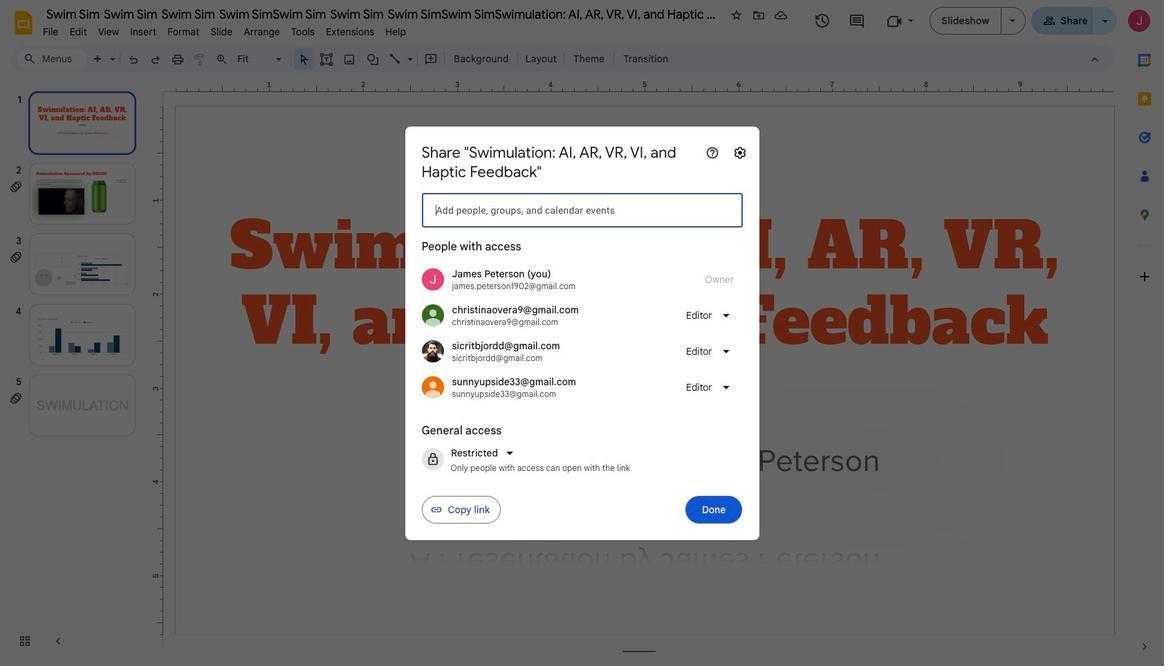 Task type: vqa. For each thing, say whether or not it's contained in the screenshot.
search your docs and the web "text box"
no



Task type: locate. For each thing, give the bounding box(es) containing it.
undo (⌘z) image
[[127, 52, 140, 66]]

paint format image
[[193, 52, 207, 66]]

Rename text field
[[37, 6, 726, 22]]

select (esc) image
[[297, 52, 311, 66]]

redo (⌘y) image
[[149, 52, 163, 66]]

share. shared with 3 people. image
[[1043, 14, 1055, 27]]

application
[[0, 0, 1164, 666]]

menu bar
[[37, 18, 412, 41]]

star image
[[730, 8, 744, 22]]

menu bar banner
[[0, 0, 1164, 666]]

tab list
[[1126, 41, 1164, 627]]

document status: saved to drive. image
[[774, 8, 788, 22]]

Menus field
[[17, 49, 86, 68]]

navigation
[[0, 78, 152, 666]]

main toolbar
[[86, 48, 675, 69]]

hide the menus (ctrl+shift+f) image
[[1088, 52, 1102, 66]]

tab list inside menu bar banner
[[1126, 41, 1164, 627]]

Star checkbox
[[727, 6, 746, 25]]

print (⌘p) image
[[171, 52, 185, 66]]

show all comments image
[[849, 13, 865, 29]]



Task type: describe. For each thing, give the bounding box(es) containing it.
add comment (⌘+option+m) image
[[424, 52, 438, 66]]

zoom image
[[215, 52, 229, 66]]

last edit was on october 30, 2023 image
[[814, 12, 831, 29]]

text box image
[[320, 52, 333, 66]]

line image
[[389, 52, 403, 66]]

menu bar inside menu bar banner
[[37, 18, 412, 41]]

new slide (ctrl+m) image
[[91, 52, 105, 66]]

move image
[[752, 8, 766, 22]]

slides home image
[[11, 10, 36, 35]]



